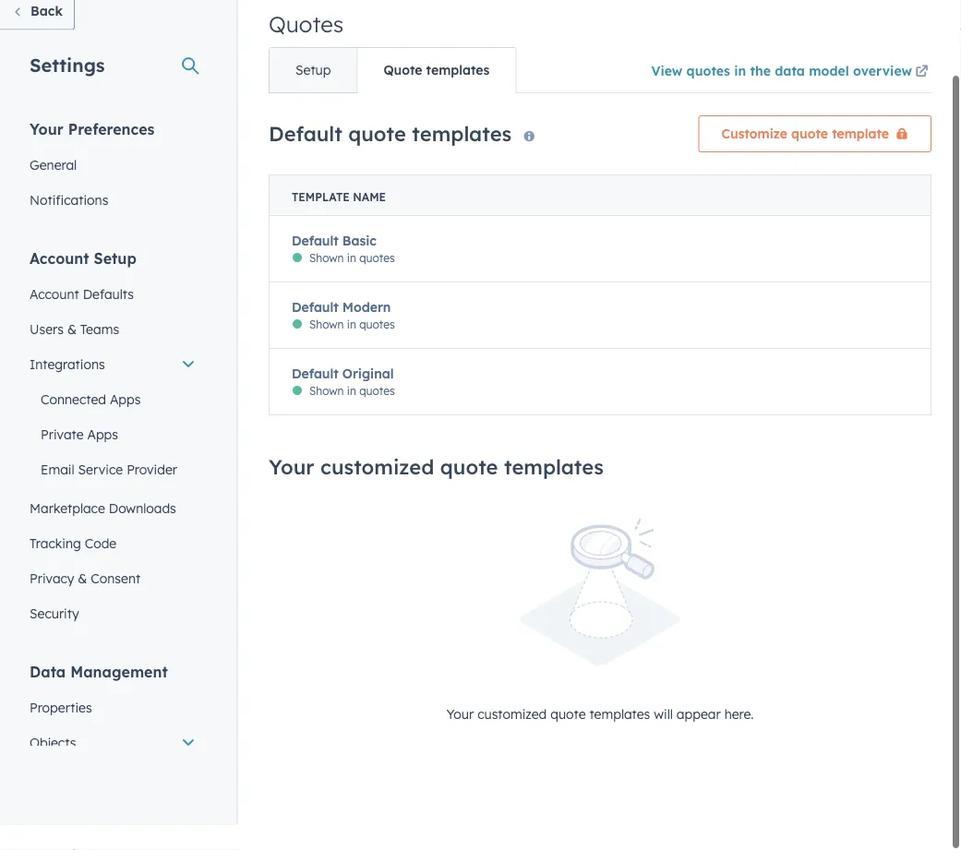 Task type: locate. For each thing, give the bounding box(es) containing it.
privacy
[[30, 595, 74, 611]]

shown in quotes down default original
[[309, 410, 395, 423]]

1 vertical spatial shown in quotes
[[309, 343, 395, 357]]

users & teams link
[[18, 337, 207, 372]]

quote
[[348, 146, 406, 171], [792, 151, 828, 167], [440, 479, 498, 505]]

account for account defaults
[[30, 311, 79, 327]]

2 vertical spatial shown
[[309, 410, 344, 423]]

downloads
[[109, 525, 176, 541]]

apps up 'service'
[[87, 451, 118, 467]]

0 vertical spatial your
[[30, 145, 64, 163]]

0 vertical spatial setup
[[296, 87, 331, 103]]

account defaults
[[30, 311, 134, 327]]

apps down integrations "button"
[[110, 416, 141, 432]]

2 vertical spatial shown in quotes
[[309, 410, 395, 423]]

0 vertical spatial shown
[[309, 277, 344, 290]]

in left 'the'
[[734, 88, 746, 104]]

0 horizontal spatial &
[[67, 346, 77, 362]]

in down basic
[[347, 277, 356, 290]]

2 account from the top
[[30, 311, 79, 327]]

1 vertical spatial shown
[[309, 343, 344, 357]]

shown down default original
[[309, 410, 344, 423]]

default down the template
[[292, 258, 339, 274]]

0 vertical spatial apps
[[110, 416, 141, 432]]

link opens in a new window image
[[916, 91, 929, 104]]

quotes down the original
[[359, 410, 395, 423]]

privacy & consent link
[[18, 586, 207, 621]]

consent
[[91, 595, 141, 611]]

default left the original
[[292, 391, 339, 407]]

view
[[652, 88, 683, 104]]

quote left template
[[792, 151, 828, 167]]

properties
[[30, 725, 92, 741]]

shown in quotes down basic
[[309, 277, 395, 290]]

setup navigation
[[269, 73, 517, 119]]

quote right the customized at the left bottom
[[440, 479, 498, 505]]

quotes right view
[[687, 88, 730, 104]]

0 horizontal spatial setup
[[94, 274, 137, 292]]

0 vertical spatial &
[[67, 346, 77, 362]]

customize
[[722, 151, 788, 167]]

1 vertical spatial your
[[269, 479, 315, 505]]

quote for customize
[[792, 151, 828, 167]]

shown for modern
[[309, 343, 344, 357]]

quotes down modern
[[359, 343, 395, 357]]

apps for private apps
[[87, 451, 118, 467]]

shown in quotes down default modern
[[309, 343, 395, 357]]

customize quote template button
[[699, 141, 932, 178]]

&
[[67, 346, 77, 362], [78, 595, 87, 611]]

in
[[734, 88, 746, 104], [347, 277, 356, 290], [347, 343, 356, 357], [347, 410, 356, 423]]

data management
[[30, 688, 168, 706]]

& for users
[[67, 346, 77, 362]]

your left the customized at the left bottom
[[269, 479, 315, 505]]

quote down setup navigation
[[348, 146, 406, 171]]

2 shown in quotes from the top
[[309, 343, 395, 357]]

back
[[30, 28, 63, 44]]

in down default original
[[347, 410, 356, 423]]

1 shown from the top
[[309, 277, 344, 290]]

quote for default
[[348, 146, 406, 171]]

& right users
[[67, 346, 77, 362]]

users
[[30, 346, 64, 362]]

account
[[30, 274, 89, 292], [30, 311, 79, 327]]

templates
[[412, 146, 512, 171], [504, 479, 604, 505]]

email service provider link
[[18, 477, 207, 512]]

service
[[78, 486, 123, 502]]

& right 'privacy'
[[78, 595, 87, 611]]

0 horizontal spatial your
[[30, 145, 64, 163]]

default left modern
[[292, 324, 339, 340]]

default down setup link
[[269, 146, 342, 171]]

1 account from the top
[[30, 274, 89, 292]]

quotes
[[269, 36, 344, 63]]

in for original
[[347, 410, 356, 423]]

in down default modern
[[347, 343, 356, 357]]

account up account defaults
[[30, 274, 89, 292]]

tracking
[[30, 560, 81, 576]]

0 horizontal spatial quote
[[348, 146, 406, 171]]

users & teams
[[30, 346, 119, 362]]

tracking code link
[[18, 551, 207, 586]]

default quote templates
[[269, 146, 512, 171]]

apps inside 'link'
[[110, 416, 141, 432]]

0 vertical spatial account
[[30, 274, 89, 292]]

0 vertical spatial shown in quotes
[[309, 277, 395, 290]]

template
[[292, 216, 350, 230]]

1 horizontal spatial your
[[269, 479, 315, 505]]

link opens in a new window image
[[916, 86, 929, 109]]

default
[[269, 146, 342, 171], [292, 258, 339, 274], [292, 324, 339, 340], [292, 391, 339, 407]]

1 shown in quotes from the top
[[309, 277, 395, 290]]

shown down default basic
[[309, 277, 344, 290]]

view quotes in the data model overview
[[652, 88, 913, 104]]

data management element
[[18, 687, 207, 851]]

quotes down basic
[[359, 277, 395, 290]]

connected
[[41, 416, 106, 432]]

in for basic
[[347, 277, 356, 290]]

account inside account defaults link
[[30, 311, 79, 327]]

shown down default modern
[[309, 343, 344, 357]]

template
[[832, 151, 889, 167]]

apps for connected apps
[[110, 416, 141, 432]]

connected apps
[[41, 416, 141, 432]]

2 horizontal spatial quote
[[792, 151, 828, 167]]

security
[[30, 630, 79, 647]]

1 vertical spatial templates
[[504, 479, 604, 505]]

your inside your preferences element
[[30, 145, 64, 163]]

setup
[[296, 87, 331, 103], [94, 274, 137, 292]]

1 horizontal spatial setup
[[296, 87, 331, 103]]

1 horizontal spatial &
[[78, 595, 87, 611]]

email
[[41, 486, 74, 502]]

your
[[30, 145, 64, 163], [269, 479, 315, 505]]

account for account setup
[[30, 274, 89, 292]]

original
[[342, 391, 394, 407]]

general
[[30, 181, 77, 198]]

3 shown in quotes from the top
[[309, 410, 395, 423]]

3 shown from the top
[[309, 410, 344, 423]]

1 vertical spatial apps
[[87, 451, 118, 467]]

properties link
[[18, 715, 207, 750]]

overview
[[853, 88, 913, 104]]

your up general on the top left of the page
[[30, 145, 64, 163]]

account setup element
[[18, 273, 207, 656]]

shown
[[309, 277, 344, 290], [309, 343, 344, 357], [309, 410, 344, 423]]

modern
[[342, 324, 391, 340]]

quotes
[[687, 88, 730, 104], [359, 277, 395, 290], [359, 343, 395, 357], [359, 410, 395, 423]]

default original
[[292, 391, 394, 407]]

default for default basic
[[292, 258, 339, 274]]

quote inside the customize quote template button
[[792, 151, 828, 167]]

setup down quotes
[[296, 87, 331, 103]]

template name
[[292, 216, 386, 230]]

2 shown from the top
[[309, 343, 344, 357]]

marketplace downloads link
[[18, 516, 207, 551]]

setup up account defaults link
[[94, 274, 137, 292]]

shown in quotes
[[309, 277, 395, 290], [309, 343, 395, 357], [309, 410, 395, 423]]

1 vertical spatial &
[[78, 595, 87, 611]]

1 vertical spatial setup
[[94, 274, 137, 292]]

apps
[[110, 416, 141, 432], [87, 451, 118, 467]]

connected apps link
[[18, 407, 207, 442]]

private
[[41, 451, 84, 467]]

account up users
[[30, 311, 79, 327]]

tracking code
[[30, 560, 117, 576]]

1 vertical spatial account
[[30, 311, 79, 327]]

marketplace downloads
[[30, 525, 176, 541]]

private apps
[[41, 451, 118, 467]]



Task type: describe. For each thing, give the bounding box(es) containing it.
default for default quote templates
[[269, 146, 342, 171]]

model
[[809, 88, 849, 104]]

shown in quotes for original
[[309, 410, 395, 423]]

settings
[[30, 78, 105, 101]]

customized
[[321, 479, 434, 505]]

teams
[[80, 346, 119, 362]]

preferences
[[68, 145, 155, 163]]

0 vertical spatial templates
[[412, 146, 512, 171]]

your for your customized quote templates
[[269, 479, 315, 505]]

shown for basic
[[309, 277, 344, 290]]

in for modern
[[347, 343, 356, 357]]

default basic
[[292, 258, 377, 274]]

management
[[70, 688, 168, 706]]

general link
[[18, 172, 207, 207]]

the
[[750, 88, 771, 104]]

your for your preferences
[[30, 145, 64, 163]]

name
[[353, 216, 386, 230]]

account setup
[[30, 274, 137, 292]]

your customized quote templates
[[269, 479, 604, 505]]

shown for original
[[309, 410, 344, 423]]

security link
[[18, 621, 207, 656]]

1 horizontal spatial quote
[[440, 479, 498, 505]]

default modern
[[292, 324, 391, 340]]

integrations button
[[18, 372, 207, 407]]

privacy & consent
[[30, 595, 141, 611]]

integrations
[[30, 381, 105, 397]]

default for default modern
[[292, 324, 339, 340]]

back link
[[0, 18, 75, 55]]

marketplace
[[30, 525, 105, 541]]

private apps link
[[18, 442, 207, 477]]

quotes for modern
[[359, 343, 395, 357]]

default for default original
[[292, 391, 339, 407]]

view quotes in the data model overview link
[[652, 76, 932, 118]]

quotes for basic
[[359, 277, 395, 290]]

setup inside navigation
[[296, 87, 331, 103]]

& for privacy
[[78, 595, 87, 611]]

your preferences
[[30, 145, 155, 163]]

data
[[775, 88, 805, 104]]

shown in quotes for basic
[[309, 277, 395, 290]]

code
[[85, 560, 117, 576]]

basic
[[342, 258, 377, 274]]

email service provider
[[41, 486, 177, 502]]

defaults
[[83, 311, 134, 327]]

your preferences element
[[18, 144, 207, 242]]

shown in quotes for modern
[[309, 343, 395, 357]]

quotes for original
[[359, 410, 395, 423]]

customize quote template
[[722, 151, 889, 167]]

account defaults link
[[18, 302, 207, 337]]

data
[[30, 688, 66, 706]]

provider
[[127, 486, 177, 502]]

setup link
[[270, 73, 357, 118]]



Task type: vqa. For each thing, say whether or not it's contained in the screenshot.
are
no



